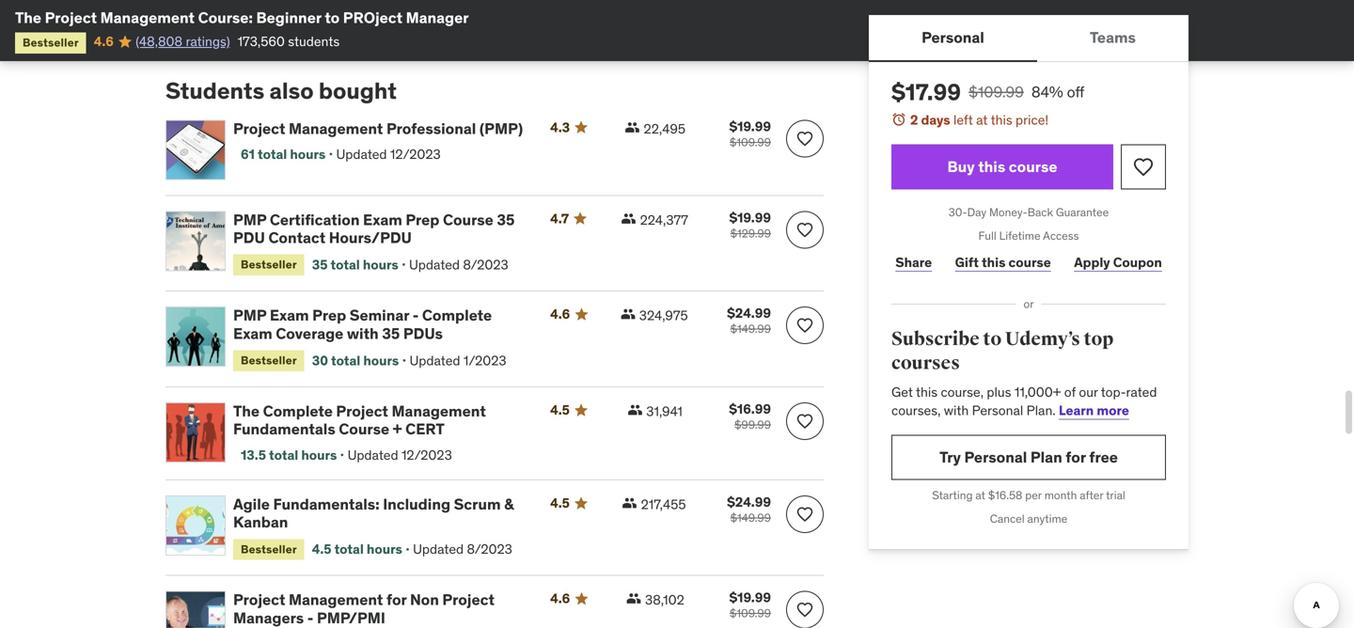 Task type: locate. For each thing, give the bounding box(es) containing it.
0 vertical spatial personal
[[922, 28, 984, 47]]

fundamentals
[[233, 420, 335, 439]]

1 horizontal spatial -
[[413, 306, 419, 325]]

1 horizontal spatial with
[[944, 402, 969, 419]]

$109.99 inside the $17.99 $109.99 84% off
[[969, 82, 1024, 102]]

at inside 'starting at $16.58 per month after trial cancel anytime'
[[976, 488, 985, 503]]

1 vertical spatial $24.99
[[727, 494, 771, 511]]

for left free
[[1066, 448, 1086, 467]]

complete
[[422, 306, 492, 325], [263, 401, 333, 421]]

+
[[393, 420, 402, 439]]

certification
[[270, 210, 360, 229]]

2 horizontal spatial 35
[[497, 210, 515, 229]]

including
[[383, 495, 450, 514]]

173,560
[[238, 33, 285, 50]]

$109.99 up $19.99 $129.99
[[730, 135, 771, 149]]

xsmall image left 217,455
[[622, 495, 637, 511]]

cert
[[405, 420, 445, 439]]

for left non
[[386, 590, 407, 610]]

2 vertical spatial 35
[[382, 324, 400, 343]]

updated 8/2023 down scrum
[[413, 541, 512, 558]]

1 vertical spatial at
[[976, 488, 985, 503]]

0 horizontal spatial for
[[386, 590, 407, 610]]

prep down professional
[[406, 210, 440, 229]]

plus
[[987, 383, 1011, 400]]

0 vertical spatial $24.99
[[727, 305, 771, 322]]

0 horizontal spatial 35
[[312, 256, 328, 273]]

$16.99
[[729, 401, 771, 417]]

2 pmp from the top
[[233, 306, 266, 325]]

updated down pmp certification exam prep course 35 pdu contact hours/pdu link
[[409, 256, 460, 273]]

this inside button
[[978, 157, 1006, 176]]

rated
[[1126, 383, 1157, 400]]

this right gift
[[982, 254, 1006, 271]]

0 vertical spatial 8/2023
[[463, 256, 509, 273]]

0 vertical spatial $149.99
[[730, 322, 771, 336]]

total down hours/pdu
[[331, 256, 360, 273]]

pmp inside pmp exam prep seminar - complete exam coverage with 35 pdus
[[233, 306, 266, 325]]

4.6
[[94, 33, 114, 50], [550, 306, 570, 323], [550, 590, 570, 607]]

complete up 13.5 total hours
[[263, 401, 333, 421]]

1 vertical spatial 4.6
[[550, 306, 570, 323]]

tab list
[[869, 15, 1189, 62]]

1 horizontal spatial 35
[[382, 324, 400, 343]]

personal up $17.99
[[922, 28, 984, 47]]

2 $24.99 $149.99 from the top
[[727, 494, 771, 525]]

1 $149.99 from the top
[[730, 322, 771, 336]]

management down updated 1/2023
[[392, 401, 486, 421]]

$19.99 right 22,495
[[729, 118, 771, 135]]

wishlist image
[[1132, 156, 1155, 178], [796, 412, 814, 431], [796, 505, 814, 524], [796, 601, 814, 619]]

$24.99 down $129.99
[[727, 305, 771, 322]]

or
[[1024, 297, 1034, 311]]

subscribe
[[892, 328, 980, 351]]

0 vertical spatial pmp
[[233, 210, 266, 229]]

38,102
[[645, 592, 684, 609]]

0 vertical spatial updated 8/2023
[[409, 256, 509, 273]]

pmp inside pmp certification exam prep course 35 pdu contact hours/pdu
[[233, 210, 266, 229]]

xsmall image left 324,975
[[620, 307, 636, 322]]

at right left in the right top of the page
[[976, 111, 988, 128]]

1 vertical spatial the
[[233, 401, 260, 421]]

course
[[443, 210, 494, 229], [339, 420, 389, 439]]

course up back
[[1009, 157, 1057, 176]]

$109.99
[[969, 82, 1024, 102], [730, 135, 771, 149], [730, 606, 771, 621]]

35 down "contact"
[[312, 256, 328, 273]]

1 vertical spatial $149.99
[[730, 511, 771, 525]]

pmp certification exam prep course 35 pdu contact hours/pdu
[[233, 210, 515, 247]]

top
[[1084, 328, 1114, 351]]

$24.99 for pmp exam prep seminar - complete exam coverage with 35 pdus
[[727, 305, 771, 322]]

1 vertical spatial $19.99 $109.99
[[729, 589, 771, 621]]

0 vertical spatial $24.99 $149.99
[[727, 305, 771, 336]]

this inside get this course, plus 11,000+ of our top-rated courses, with personal plan.
[[916, 383, 938, 400]]

35 left pdus
[[382, 324, 400, 343]]

updated 8/2023 up pdus
[[409, 256, 509, 273]]

1 horizontal spatial complete
[[422, 306, 492, 325]]

hours down hours/pdu
[[363, 256, 399, 273]]

complete inside pmp exam prep seminar - complete exam coverage with 35 pdus
[[422, 306, 492, 325]]

2 wishlist image from the top
[[796, 220, 814, 239]]

8/2023
[[463, 256, 509, 273], [467, 541, 512, 558]]

xsmall image
[[620, 307, 636, 322], [628, 402, 643, 417]]

exam up 35 total hours
[[363, 210, 402, 229]]

course inside gift this course link
[[1009, 254, 1051, 271]]

1 horizontal spatial course
[[443, 210, 494, 229]]

12/2023 down professional
[[390, 146, 441, 163]]

1 horizontal spatial the
[[233, 401, 260, 421]]

0 vertical spatial with
[[347, 324, 379, 343]]

1 $24.99 from the top
[[727, 305, 771, 322]]

get this course, plus 11,000+ of our top-rated courses, with personal plan.
[[892, 383, 1157, 419]]

2 vertical spatial $109.99
[[730, 606, 771, 621]]

1 vertical spatial $109.99
[[730, 135, 771, 149]]

gift
[[955, 254, 979, 271]]

to up students
[[325, 8, 340, 27]]

1 vertical spatial 8/2023
[[467, 541, 512, 558]]

1 horizontal spatial to
[[983, 328, 1002, 351]]

0 vertical spatial $19.99 $109.99
[[729, 118, 771, 149]]

4.3
[[550, 119, 570, 136]]

12/2023
[[390, 146, 441, 163], [402, 447, 452, 463]]

updated
[[336, 146, 387, 163], [409, 256, 460, 273], [410, 352, 460, 369], [348, 447, 398, 463], [413, 541, 464, 558]]

- left pmp/pmi
[[307, 608, 314, 628]]

updated 12/2023 for project
[[348, 447, 452, 463]]

$19.99 $109.99
[[729, 118, 771, 149], [729, 589, 771, 621]]

bestseller for agile fundamentals: including scrum & kanban
[[241, 542, 297, 557]]

$109.99 up 2 days left at this price!
[[969, 82, 1024, 102]]

mark as unhelpful image
[[244, 0, 262, 15]]

to left udemy's
[[983, 328, 1002, 351]]

hours
[[290, 146, 326, 163], [363, 256, 399, 273], [363, 352, 399, 369], [301, 447, 337, 463], [367, 541, 402, 558]]

22,495
[[644, 120, 686, 137]]

0 horizontal spatial prep
[[312, 306, 346, 325]]

1 horizontal spatial prep
[[406, 210, 440, 229]]

total right 30
[[331, 352, 360, 369]]

0 vertical spatial at
[[976, 111, 988, 128]]

35 inside pmp exam prep seminar - complete exam coverage with 35 pdus
[[382, 324, 400, 343]]

hours down pmp exam prep seminar - complete exam coverage with 35 pdus link
[[363, 352, 399, 369]]

hours for prep
[[363, 352, 399, 369]]

1 vertical spatial xsmall image
[[628, 402, 643, 417]]

course left the +
[[339, 420, 389, 439]]

12/2023 down cert
[[402, 447, 452, 463]]

with up 30 total hours
[[347, 324, 379, 343]]

this for gift
[[982, 254, 1006, 271]]

course inside buy this course button
[[1009, 157, 1057, 176]]

lifetime
[[999, 228, 1041, 243]]

0 vertical spatial course
[[443, 210, 494, 229]]

1 horizontal spatial for
[[1066, 448, 1086, 467]]

pmp left coverage
[[233, 306, 266, 325]]

$19.99
[[729, 118, 771, 135], [729, 209, 771, 226], [729, 589, 771, 606]]

the
[[15, 8, 41, 27], [233, 401, 260, 421]]

0 horizontal spatial complete
[[263, 401, 333, 421]]

pmp exam prep seminar - complete exam coverage with 35 pdus link
[[233, 306, 528, 343]]

tab list containing personal
[[869, 15, 1189, 62]]

free
[[1089, 448, 1118, 467]]

course inside pmp certification exam prep course 35 pdu contact hours/pdu
[[443, 210, 494, 229]]

hours down the agile fundamentals: including scrum & kanban link on the left of page
[[367, 541, 402, 558]]

xsmall image for project management professional (pmp)
[[625, 120, 640, 135]]

2 vertical spatial 4.5
[[312, 541, 331, 558]]

total down fundamentals
[[269, 447, 298, 463]]

1 vertical spatial course
[[339, 420, 389, 439]]

with down course,
[[944, 402, 969, 419]]

to
[[325, 8, 340, 27], [983, 328, 1002, 351]]

1 pmp from the top
[[233, 210, 266, 229]]

0 horizontal spatial course
[[339, 420, 389, 439]]

12/2023 for project
[[402, 447, 452, 463]]

61 total hours
[[241, 146, 326, 163]]

$24.99 $149.99 right 324,975
[[727, 305, 771, 336]]

xsmall image for pmp exam prep seminar - complete exam coverage with 35 pdus
[[620, 307, 636, 322]]

2 $24.99 from the top
[[727, 494, 771, 511]]

0 horizontal spatial -
[[307, 608, 314, 628]]

xsmall image left 224,377
[[621, 211, 636, 226]]

prep up 30
[[312, 306, 346, 325]]

updated 8/2023 for scrum
[[413, 541, 512, 558]]

2 $149.99 from the top
[[730, 511, 771, 525]]

0 vertical spatial 4.5
[[550, 401, 570, 418]]

1 vertical spatial wishlist image
[[796, 220, 814, 239]]

35 inside pmp certification exam prep course 35 pdu contact hours/pdu
[[497, 210, 515, 229]]

(48,808 ratings)
[[136, 33, 230, 50]]

$19.99 $109.99 right 22,495
[[729, 118, 771, 149]]

this right buy
[[978, 157, 1006, 176]]

courses
[[892, 352, 960, 375]]

2 $19.99 $109.99 from the top
[[729, 589, 771, 621]]

1 course from the top
[[1009, 157, 1057, 176]]

0 horizontal spatial to
[[325, 8, 340, 27]]

4.5 for the complete project management fundamentals course + cert
[[550, 401, 570, 418]]

0 vertical spatial for
[[1066, 448, 1086, 467]]

try
[[940, 448, 961, 467]]

$24.99 $149.99
[[727, 305, 771, 336], [727, 494, 771, 525]]

$17.99
[[892, 78, 961, 106]]

professional
[[386, 119, 476, 138]]

xsmall image for the complete project management fundamentals course + cert
[[628, 402, 643, 417]]

with inside pmp exam prep seminar - complete exam coverage with 35 pdus
[[347, 324, 379, 343]]

0 vertical spatial prep
[[406, 210, 440, 229]]

0 vertical spatial 12/2023
[[390, 146, 441, 163]]

3 wishlist image from the top
[[796, 316, 814, 335]]

0 vertical spatial to
[[325, 8, 340, 27]]

wishlist image for $24.99
[[796, 505, 814, 524]]

course down 'lifetime'
[[1009, 254, 1051, 271]]

anytime
[[1027, 511, 1068, 526]]

173,560 students
[[238, 33, 340, 50]]

1 vertical spatial pmp
[[233, 306, 266, 325]]

1 vertical spatial course
[[1009, 254, 1051, 271]]

2 course from the top
[[1009, 254, 1051, 271]]

2 vertical spatial wishlist image
[[796, 316, 814, 335]]

1 $19.99 from the top
[[729, 118, 771, 135]]

- inside pmp exam prep seminar - complete exam coverage with 35 pdus
[[413, 306, 419, 325]]

2 vertical spatial $19.99
[[729, 589, 771, 606]]

days
[[921, 111, 950, 128]]

updated down including
[[413, 541, 464, 558]]

30
[[312, 352, 328, 369]]

$24.99 $149.99 down $99.99
[[727, 494, 771, 525]]

the inside the complete project management fundamentals course + cert
[[233, 401, 260, 421]]

0 vertical spatial course
[[1009, 157, 1057, 176]]

agile fundamentals: including scrum & kanban link
[[233, 495, 528, 532]]

xsmall image left 31,941
[[628, 402, 643, 417]]

1 vertical spatial $24.99 $149.99
[[727, 494, 771, 525]]

$99.99
[[734, 417, 771, 432]]

updated down the +
[[348, 447, 398, 463]]

1 vertical spatial 4.5
[[550, 495, 570, 511]]

xsmall image left 22,495
[[625, 120, 640, 135]]

$24.99
[[727, 305, 771, 322], [727, 494, 771, 511]]

2 vertical spatial 4.6
[[550, 590, 570, 607]]

1 vertical spatial $19.99
[[729, 209, 771, 226]]

updated 12/2023 down project management professional (pmp) link
[[336, 146, 441, 163]]

0 horizontal spatial with
[[347, 324, 379, 343]]

1 vertical spatial updated 8/2023
[[413, 541, 512, 558]]

fundamentals:
[[273, 495, 380, 514]]

0 vertical spatial wishlist image
[[796, 129, 814, 148]]

1 vertical spatial complete
[[263, 401, 333, 421]]

management down 4.5 total hours
[[289, 590, 383, 610]]

1 vertical spatial for
[[386, 590, 407, 610]]

personal button
[[869, 15, 1037, 60]]

61
[[241, 146, 255, 163]]

complete up updated 1/2023
[[422, 306, 492, 325]]

$19.99 right 224,377
[[729, 209, 771, 226]]

35 left 4.7
[[497, 210, 515, 229]]

personal up $16.58
[[964, 448, 1027, 467]]

1 $24.99 $149.99 from the top
[[727, 305, 771, 336]]

updated down pdus
[[410, 352, 460, 369]]

coupon
[[1113, 254, 1162, 271]]

xsmall image
[[625, 120, 640, 135], [621, 211, 636, 226], [622, 495, 637, 511], [626, 591, 641, 606]]

$129.99
[[730, 226, 771, 241]]

total down agile fundamentals: including scrum & kanban
[[334, 541, 364, 558]]

1 vertical spatial with
[[944, 402, 969, 419]]

per
[[1025, 488, 1042, 503]]

$24.99 down $99.99
[[727, 494, 771, 511]]

price!
[[1016, 111, 1049, 128]]

updated 12/2023 for professional
[[336, 146, 441, 163]]

8/2023 for pmp certification exam prep course 35 pdu contact hours/pdu
[[463, 256, 509, 273]]

0 vertical spatial complete
[[422, 306, 492, 325]]

1 vertical spatial -
[[307, 608, 314, 628]]

project management professional (pmp)
[[233, 119, 523, 138]]

back
[[1028, 205, 1053, 220]]

1 vertical spatial 12/2023
[[402, 447, 452, 463]]

$19.99 $109.99 right "38,102" at bottom
[[729, 589, 771, 621]]

-
[[413, 306, 419, 325], [307, 608, 314, 628]]

course inside the complete project management fundamentals course + cert
[[339, 420, 389, 439]]

0 vertical spatial the
[[15, 8, 41, 27]]

scrum
[[454, 495, 501, 514]]

managers
[[233, 608, 304, 628]]

wishlist image
[[796, 129, 814, 148], [796, 220, 814, 239], [796, 316, 814, 335]]

buy this course button
[[892, 144, 1113, 190]]

pmp left "contact"
[[233, 210, 266, 229]]

1 vertical spatial personal
[[972, 402, 1023, 419]]

management
[[100, 8, 195, 27], [289, 119, 383, 138], [392, 401, 486, 421], [289, 590, 383, 610]]

1 vertical spatial prep
[[312, 306, 346, 325]]

0 vertical spatial xsmall image
[[620, 307, 636, 322]]

0 horizontal spatial the
[[15, 8, 41, 27]]

at left $16.58
[[976, 488, 985, 503]]

course left 4.7
[[443, 210, 494, 229]]

2 $19.99 from the top
[[729, 209, 771, 226]]

learn more link
[[1059, 402, 1129, 419]]

1 vertical spatial to
[[983, 328, 1002, 351]]

pmp/pmi
[[317, 608, 385, 628]]

at
[[976, 111, 988, 128], [976, 488, 985, 503]]

$109.99 right "38,102" at bottom
[[730, 606, 771, 621]]

- right seminar
[[413, 306, 419, 325]]

8/2023 for agile fundamentals: including scrum & kanban
[[467, 541, 512, 558]]

0 vertical spatial $109.99
[[969, 82, 1024, 102]]

personal
[[922, 28, 984, 47], [972, 402, 1023, 419], [964, 448, 1027, 467]]

of
[[1064, 383, 1076, 400]]

1 vertical spatial 35
[[312, 256, 328, 273]]

$149.99 right 217,455
[[730, 511, 771, 525]]

1 $19.99 $109.99 from the top
[[729, 118, 771, 149]]

beginner
[[256, 8, 321, 27]]

0 vertical spatial updated 12/2023
[[336, 146, 441, 163]]

guarantee
[[1056, 205, 1109, 220]]

4.5
[[550, 401, 570, 418], [550, 495, 570, 511], [312, 541, 331, 558]]

$149.99 up $16.99
[[730, 322, 771, 336]]

gift this course
[[955, 254, 1051, 271]]

0 vertical spatial $19.99
[[729, 118, 771, 135]]

personal down plus
[[972, 402, 1023, 419]]

$109.99 for 22,495
[[730, 135, 771, 149]]

0 vertical spatial -
[[413, 306, 419, 325]]

updated for scrum
[[413, 541, 464, 558]]

this up courses,
[[916, 383, 938, 400]]

$19.99 for project management professional (pmp)
[[729, 118, 771, 135]]

personal inside get this course, plus 11,000+ of our top-rated courses, with personal plan.
[[972, 402, 1023, 419]]

1 vertical spatial updated 12/2023
[[348, 447, 452, 463]]

$19.99 right "38,102" at bottom
[[729, 589, 771, 606]]

updated 12/2023 down the +
[[348, 447, 452, 463]]

students
[[288, 33, 340, 50]]

0 vertical spatial 35
[[497, 210, 515, 229]]



Task type: vqa. For each thing, say whether or not it's contained in the screenshot.


Task type: describe. For each thing, give the bounding box(es) containing it.
teams button
[[1037, 15, 1189, 60]]

learn more
[[1059, 402, 1129, 419]]

total for exam
[[331, 352, 360, 369]]

the project management course: beginner to project manager
[[15, 8, 469, 27]]

$19.99 $129.99
[[729, 209, 771, 241]]

4.7
[[550, 210, 569, 227]]

4.6 for 324,975
[[550, 306, 570, 323]]

the for the complete project management fundamentals course + cert
[[233, 401, 260, 421]]

apply coupon
[[1074, 254, 1162, 271]]

share
[[896, 254, 932, 271]]

money-
[[989, 205, 1028, 220]]

prep inside pmp certification exam prep course 35 pdu contact hours/pdu
[[406, 210, 440, 229]]

total for certification
[[331, 256, 360, 273]]

udemy's
[[1005, 328, 1080, 351]]

this for buy
[[978, 157, 1006, 176]]

pdus
[[403, 324, 443, 343]]

$149.99 for pmp exam prep seminar - complete exam coverage with 35 pdus
[[730, 322, 771, 336]]

wishlist image for 35
[[796, 220, 814, 239]]

$109.99 for 38,102
[[730, 606, 771, 621]]

try personal plan for free link
[[892, 435, 1166, 480]]

xsmall image left "38,102" at bottom
[[626, 591, 641, 606]]

apply coupon button
[[1070, 244, 1166, 281]]

buy
[[947, 157, 975, 176]]

30-
[[949, 205, 967, 220]]

starting
[[932, 488, 973, 503]]

course for buy this course
[[1009, 157, 1057, 176]]

learn
[[1059, 402, 1094, 419]]

the for the project management course: beginner to project manager
[[15, 8, 41, 27]]

wishlist image for $16.99
[[796, 412, 814, 431]]

management down bought at top
[[289, 119, 383, 138]]

complete inside the complete project management fundamentals course + cert
[[263, 401, 333, 421]]

to inside subscribe to udemy's top courses
[[983, 328, 1002, 351]]

project management for non project managers - pmp/pmi link
[[233, 590, 528, 628]]

xsmall image for agile fundamentals: including scrum & kanban
[[622, 495, 637, 511]]

total right 61
[[258, 146, 287, 163]]

$24.99 $149.99 for agile fundamentals: including scrum & kanban
[[727, 494, 771, 525]]

course for gift this course
[[1009, 254, 1051, 271]]

gift this course link
[[951, 244, 1055, 281]]

updated down project management professional (pmp)
[[336, 146, 387, 163]]

alarm image
[[892, 112, 907, 127]]

manager
[[406, 8, 469, 27]]

30 total hours
[[312, 352, 399, 369]]

pmp for pdu
[[233, 210, 266, 229]]

top-
[[1101, 383, 1126, 400]]

try personal plan for free
[[940, 448, 1118, 467]]

$16.58
[[988, 488, 1023, 503]]

$19.99 for pmp certification exam prep course 35 pdu contact hours/pdu
[[729, 209, 771, 226]]

exam inside pmp certification exam prep course 35 pdu contact hours/pdu
[[363, 210, 402, 229]]

management up the (48,808 on the top
[[100, 8, 195, 27]]

with inside get this course, plus 11,000+ of our top-rated courses, with personal plan.
[[944, 402, 969, 419]]

updated for seminar
[[410, 352, 460, 369]]

pdu
[[233, 228, 265, 247]]

pmp certification exam prep course 35 pdu contact hours/pdu link
[[233, 210, 528, 247]]

students
[[166, 77, 264, 105]]

this left "price!"
[[991, 111, 1013, 128]]

starting at $16.58 per month after trial cancel anytime
[[932, 488, 1125, 526]]

&
[[504, 495, 514, 514]]

left
[[954, 111, 973, 128]]

hours/pdu
[[329, 228, 412, 247]]

(48,808
[[136, 33, 183, 50]]

agile fundamentals: including scrum & kanban
[[233, 495, 514, 532]]

course:
[[198, 8, 253, 27]]

wishlist image for $19.99
[[796, 601, 814, 619]]

hours for including
[[367, 541, 402, 558]]

personal inside button
[[922, 28, 984, 47]]

this for get
[[916, 383, 938, 400]]

prep inside pmp exam prep seminar - complete exam coverage with 35 pdus
[[312, 306, 346, 325]]

off
[[1067, 82, 1085, 102]]

total for fundamentals:
[[334, 541, 364, 558]]

access
[[1043, 228, 1079, 243]]

31,941
[[646, 403, 683, 420]]

$149.99 for agile fundamentals: including scrum & kanban
[[730, 511, 771, 525]]

pmp exam prep seminar - complete exam coverage with 35 pdus
[[233, 306, 492, 343]]

84%
[[1032, 82, 1063, 102]]

course,
[[941, 383, 984, 400]]

updated for prep
[[409, 256, 460, 273]]

1 wishlist image from the top
[[796, 129, 814, 148]]

exam down "contact"
[[270, 306, 309, 325]]

management inside project management for non project managers - pmp/pmi
[[289, 590, 383, 610]]

$19.99 $109.99 for 22,495
[[729, 118, 771, 149]]

$16.99 $99.99
[[729, 401, 771, 432]]

management inside the complete project management fundamentals course + cert
[[392, 401, 486, 421]]

2 vertical spatial personal
[[964, 448, 1027, 467]]

mark as helpful image
[[198, 0, 217, 15]]

hours down fundamentals
[[301, 447, 337, 463]]

3 $19.99 from the top
[[729, 589, 771, 606]]

exam left coverage
[[233, 324, 272, 343]]

full
[[979, 228, 997, 243]]

cancel
[[990, 511, 1025, 526]]

$19.99 $109.99 for 38,102
[[729, 589, 771, 621]]

hours right 61
[[290, 146, 326, 163]]

get
[[892, 383, 913, 400]]

224,377
[[640, 211, 688, 228]]

also
[[269, 77, 314, 105]]

xsmall image for pmp certification exam prep course 35 pdu contact hours/pdu
[[621, 211, 636, 226]]

hours for exam
[[363, 256, 399, 273]]

35 total hours
[[312, 256, 399, 273]]

12/2023 for professional
[[390, 146, 441, 163]]

seminar
[[350, 306, 409, 325]]

bestseller for pmp exam prep seminar - complete exam coverage with 35 pdus
[[241, 353, 297, 368]]

4.6 for 38,102
[[550, 590, 570, 607]]

updated 8/2023 for prep
[[409, 256, 509, 273]]

our
[[1079, 383, 1098, 400]]

bestseller for pmp certification exam prep course 35 pdu contact hours/pdu
[[241, 257, 297, 272]]

324,975
[[639, 307, 688, 324]]

the complete project management fundamentals course + cert
[[233, 401, 486, 439]]

buy this course
[[947, 157, 1057, 176]]

more
[[1097, 402, 1129, 419]]

teams
[[1090, 28, 1136, 47]]

wishlist image for complete
[[796, 316, 814, 335]]

trial
[[1106, 488, 1125, 503]]

4.5 for agile fundamentals: including scrum & kanban
[[550, 495, 570, 511]]

$17.99 $109.99 84% off
[[892, 78, 1085, 106]]

plan
[[1031, 448, 1062, 467]]

pmp for exam
[[233, 306, 266, 325]]

for inside project management for non project managers - pmp/pmi
[[386, 590, 407, 610]]

non
[[410, 590, 439, 610]]

agile
[[233, 495, 270, 514]]

$24.99 $149.99 for pmp exam prep seminar - complete exam coverage with 35 pdus
[[727, 305, 771, 336]]

ratings)
[[186, 33, 230, 50]]

0 vertical spatial 4.6
[[94, 33, 114, 50]]

11,000+
[[1015, 383, 1061, 400]]

2 days left at this price!
[[910, 111, 1049, 128]]

project management for non project managers - pmp/pmi
[[233, 590, 495, 628]]

2
[[910, 111, 918, 128]]

13.5 total hours
[[241, 447, 337, 463]]

project management professional (pmp) link
[[233, 119, 528, 138]]

1/2023
[[464, 352, 506, 369]]

$24.99 for agile fundamentals: including scrum & kanban
[[727, 494, 771, 511]]

project inside the complete project management fundamentals course + cert
[[336, 401, 388, 421]]

plan.
[[1027, 402, 1056, 419]]

- inside project management for non project managers - pmp/pmi
[[307, 608, 314, 628]]

bought
[[319, 77, 397, 105]]

after
[[1080, 488, 1104, 503]]



